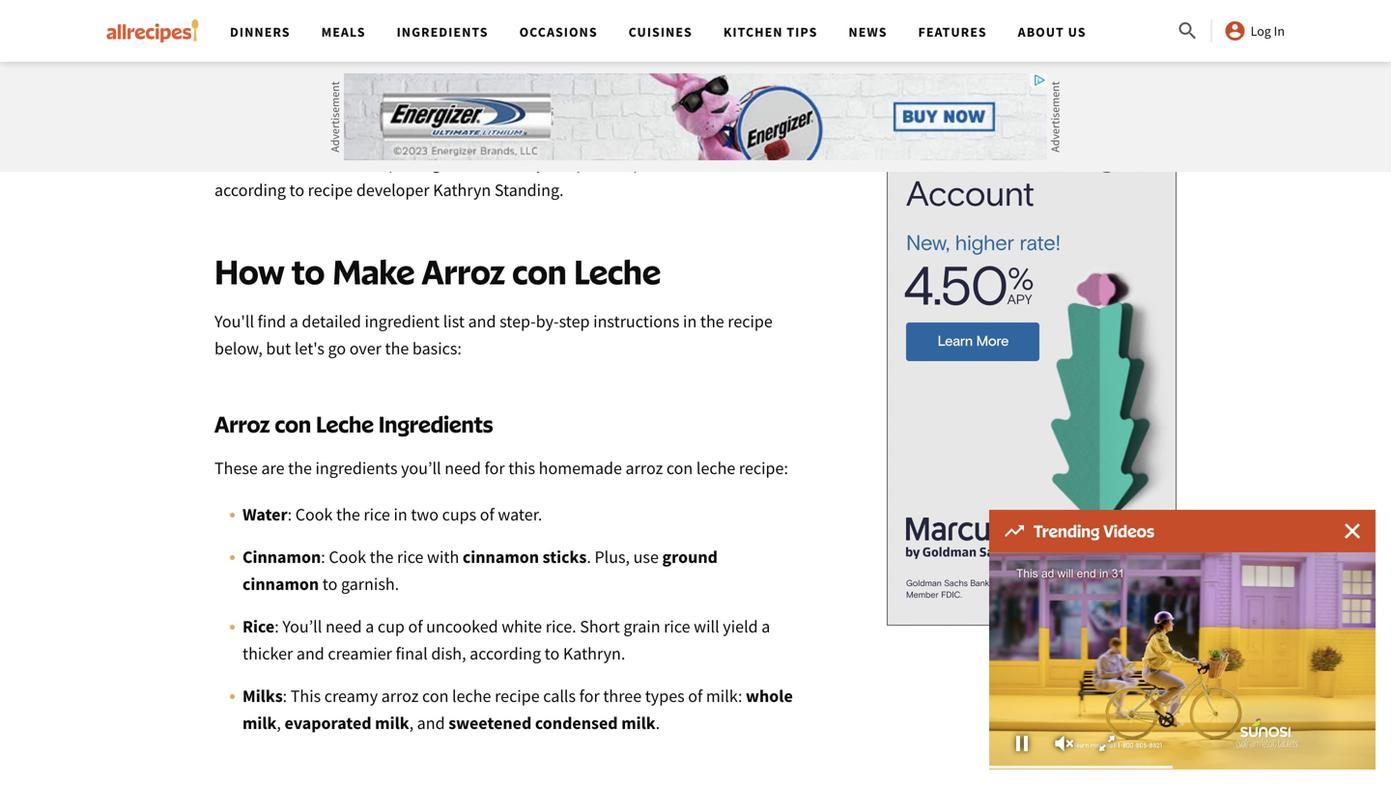 Task type: describe. For each thing, give the bounding box(es) containing it.
standing.
[[495, 180, 564, 201]]

and inside you'll find a detailed ingredient list and step-by-step instructions in the recipe below, but let's go over the basics:
[[468, 311, 496, 333]]

to left warm
[[473, 152, 488, 174]]

and inside this arroz con leche recipe is "great to warm you up and a perfect comfort dish," according to recipe developer kathryn standing.
[[590, 152, 618, 174]]

is
[[410, 152, 422, 174]]

by-
[[536, 311, 559, 333]]

ground cinnamon
[[243, 547, 718, 596]]

features link
[[919, 23, 988, 41]]

perfect
[[633, 152, 685, 174]]

comfort
[[688, 152, 746, 174]]

: for milks
[[283, 686, 287, 708]]

1 vertical spatial this
[[291, 686, 321, 708]]

. for sticks
[[587, 547, 591, 569]]

you'll
[[401, 458, 441, 480]]

0 horizontal spatial in
[[394, 504, 408, 526]]

videos
[[1104, 521, 1155, 542]]

cuisines
[[629, 23, 693, 41]]

tips
[[787, 23, 818, 41]]

you'll find a detailed ingredient list and step-by-step instructions in the recipe below, but let's go over the basics:
[[215, 311, 773, 360]]

close image
[[1346, 524, 1361, 539]]

to right jump
[[278, 58, 292, 77]]

rice for in
[[364, 504, 390, 526]]

sweetened
[[449, 713, 532, 735]]

are
[[261, 458, 285, 480]]

banner containing log in
[[0, 0, 1392, 786]]

arroz con leche ingredients
[[215, 411, 493, 439]]

garnish.
[[341, 574, 399, 596]]

kitchen tips link
[[724, 23, 818, 41]]

of inside : you'll need a cup of uncooked white rice. short grain rice will yield a thicker and creamier final dish, according to kathryn.
[[408, 616, 423, 638]]

short
[[580, 616, 620, 638]]

trending videos
[[1034, 521, 1155, 542]]

to up detailed
[[292, 251, 325, 293]]

will
[[694, 616, 720, 638]]

the right are on the bottom of page
[[288, 458, 312, 480]]

. for milk
[[656, 713, 660, 735]]

features
[[919, 23, 988, 41]]

and left sweetened
[[417, 713, 445, 735]]

1 horizontal spatial arroz
[[382, 686, 419, 708]]

"great
[[425, 152, 470, 174]]

about us link
[[1018, 23, 1087, 41]]

a inside you'll find a detailed ingredient list and step-by-step instructions in the recipe below, but let's go over the basics:
[[290, 311, 299, 333]]

rice for with
[[397, 547, 424, 569]]

1 horizontal spatial arroz
[[422, 251, 506, 293]]

go
[[328, 338, 346, 360]]

list
[[443, 311, 465, 333]]

about us
[[1018, 23, 1087, 41]]

but
[[266, 338, 291, 360]]

water.
[[498, 504, 543, 526]]

0 vertical spatial for
[[485, 458, 505, 480]]

final
[[396, 644, 428, 665]]

cinnamon : cook the rice with cinnamon sticks . plus, use
[[243, 547, 663, 569]]

sticks
[[543, 547, 587, 569]]

jump to nutrition facts
[[238, 58, 390, 77]]

log in link
[[1224, 19, 1286, 43]]

cup
[[378, 616, 405, 638]]

how to make arroz con leche
[[215, 251, 661, 293]]

according inside this arroz con leche recipe is "great to warm you up and a perfect comfort dish," according to recipe developer kathryn standing.
[[215, 180, 286, 201]]

meals link
[[321, 23, 366, 41]]

account image
[[1224, 19, 1247, 43]]

kitchen tips
[[724, 23, 818, 41]]

a left the cup
[[366, 616, 374, 638]]

trending image
[[1005, 526, 1025, 537]]

calls
[[543, 686, 576, 708]]

whole milk
[[243, 686, 793, 735]]

you
[[537, 152, 564, 174]]

con up the , evaporated milk , and sweetened condensed milk .
[[422, 686, 449, 708]]

find
[[258, 311, 286, 333]]

plus,
[[595, 547, 630, 569]]

basics:
[[413, 338, 462, 360]]

milk inside whole milk
[[243, 713, 277, 735]]

1 horizontal spatial need
[[445, 458, 481, 480]]

unmute button group
[[1044, 730, 1086, 759]]

, evaporated milk , and sweetened condensed milk .
[[277, 713, 664, 735]]

to inside : you'll need a cup of uncooked white rice. short grain rice will yield a thicker and creamier final dish, according to kathryn.
[[545, 644, 560, 665]]

the down ingredient
[[385, 338, 409, 360]]

ground
[[663, 547, 718, 569]]

jump
[[238, 58, 275, 77]]

navigation inside banner
[[215, 0, 1177, 62]]

uncooked
[[426, 616, 498, 638]]

meals
[[321, 23, 366, 41]]

water : cook the rice in two cups of water.
[[243, 504, 546, 526]]

occasions link
[[520, 23, 598, 41]]

1 vertical spatial leche
[[316, 411, 374, 439]]

you'll
[[215, 311, 254, 333]]

these are the ingredients you'll need for this homemade arroz con leche recipe:
[[215, 458, 792, 480]]

water
[[243, 504, 288, 526]]

cuisines link
[[629, 23, 693, 41]]

let's
[[295, 338, 325, 360]]

grain
[[624, 616, 661, 638]]

con up 'by-'
[[513, 251, 567, 293]]

nutrition
[[295, 58, 353, 77]]

in inside you'll find a detailed ingredient list and step-by-step instructions in the recipe below, but let's go over the basics:
[[683, 311, 697, 333]]

up
[[567, 152, 586, 174]]

warm
[[492, 152, 533, 174]]

cinnamon inside ground cinnamon
[[243, 574, 319, 596]]

trending
[[1034, 521, 1100, 542]]

the right instructions on the left top of page
[[701, 311, 725, 333]]

creamy
[[325, 686, 378, 708]]

news
[[849, 23, 888, 41]]

you'll
[[283, 616, 322, 638]]

condensed
[[535, 713, 618, 735]]



Task type: locate. For each thing, give the bounding box(es) containing it.
arroz up list
[[422, 251, 506, 293]]

: for water
[[288, 504, 292, 526]]

: up to garnish.
[[321, 547, 325, 569]]

0 horizontal spatial .
[[587, 547, 591, 569]]

1 vertical spatial in
[[394, 504, 408, 526]]

about
[[1018, 23, 1065, 41]]

1 vertical spatial according
[[470, 644, 541, 665]]

2 horizontal spatial of
[[688, 686, 703, 708]]

to left garnish.
[[323, 574, 338, 596]]

cinnamon
[[243, 547, 321, 569]]

cinnamon
[[463, 547, 539, 569], [243, 574, 319, 596]]

occasions
[[520, 23, 598, 41]]

0 horizontal spatial this
[[215, 152, 245, 174]]

log in
[[1251, 22, 1286, 40]]

of
[[480, 504, 495, 526], [408, 616, 423, 638], [688, 686, 703, 708]]

and right list
[[468, 311, 496, 333]]

1 vertical spatial arroz
[[626, 458, 663, 480]]

0 horizontal spatial leche
[[316, 411, 374, 439]]

cook
[[296, 504, 333, 526], [329, 547, 366, 569]]

evaporated
[[285, 713, 372, 735]]

log
[[1251, 22, 1272, 40]]

this inside this arroz con leche recipe is "great to warm you up and a perfect comfort dish," according to recipe developer kathryn standing.
[[215, 152, 245, 174]]

types
[[645, 686, 685, 708]]

1 horizontal spatial leche
[[452, 686, 492, 708]]

con inside this arroz con leche recipe is "great to warm you up and a perfect comfort dish," according to recipe developer kathryn standing.
[[289, 152, 316, 174]]

kitchen
[[724, 23, 784, 41]]

2 horizontal spatial leche
[[697, 458, 736, 480]]

arroz
[[248, 152, 286, 174], [626, 458, 663, 480], [382, 686, 419, 708]]

0 horizontal spatial need
[[326, 616, 362, 638]]

this
[[509, 458, 536, 480]]

of right the cup
[[408, 616, 423, 638]]

0 vertical spatial in
[[683, 311, 697, 333]]

rice left will
[[664, 616, 691, 638]]

0 vertical spatial .
[[587, 547, 591, 569]]

2 horizontal spatial arroz
[[626, 458, 663, 480]]

: left the you'll
[[275, 616, 279, 638]]

this arroz con leche recipe is "great to warm you up and a perfect comfort dish," according to recipe developer kathryn standing.
[[215, 152, 790, 201]]

according inside : you'll need a cup of uncooked white rice. short grain rice will yield a thicker and creamier final dish, according to kathryn.
[[470, 644, 541, 665]]

0 vertical spatial according
[[215, 180, 286, 201]]

this
[[215, 152, 245, 174], [291, 686, 321, 708]]

1 vertical spatial of
[[408, 616, 423, 638]]

leche inside this arroz con leche recipe is "great to warm you up and a perfect comfort dish," according to recipe developer kathryn standing.
[[319, 152, 358, 174]]

2 vertical spatial of
[[688, 686, 703, 708]]

over
[[350, 338, 382, 360]]

thicker
[[243, 644, 293, 665]]

to left developer
[[289, 180, 305, 201]]

leche up developer
[[319, 152, 358, 174]]

dinners
[[230, 23, 291, 41]]

cook for cinnamon
[[329, 547, 366, 569]]

0 vertical spatial arroz
[[422, 251, 506, 293]]

and right up
[[590, 152, 618, 174]]

advertisement region
[[887, 46, 1177, 626], [344, 73, 1048, 160], [887, 762, 1177, 786]]

step-
[[500, 311, 536, 333]]

1 vertical spatial .
[[656, 713, 660, 735]]

ingredients
[[397, 23, 489, 41], [379, 411, 493, 439]]

0 vertical spatial need
[[445, 458, 481, 480]]

milk down milks
[[243, 713, 277, 735]]

recipe inside you'll find a detailed ingredient list and step-by-step instructions in the recipe below, but let's go over the basics:
[[728, 311, 773, 333]]

milk down the creamy
[[375, 713, 409, 735]]

1 horizontal spatial leche
[[574, 251, 661, 293]]

cook up to garnish.
[[329, 547, 366, 569]]

con
[[289, 152, 316, 174], [513, 251, 567, 293], [275, 411, 311, 439], [667, 458, 693, 480], [422, 686, 449, 708]]

according
[[215, 180, 286, 201], [470, 644, 541, 665]]

1 horizontal spatial of
[[480, 504, 495, 526]]

: down thicker
[[283, 686, 287, 708]]

these
[[215, 458, 258, 480]]

0 vertical spatial arroz
[[248, 152, 286, 174]]

whole
[[746, 686, 793, 708]]

cook for water
[[296, 504, 333, 526]]

milks
[[243, 686, 283, 708]]

cook right water
[[296, 504, 333, 526]]

cups
[[442, 504, 477, 526]]

, down final
[[409, 713, 414, 735]]

two
[[411, 504, 439, 526]]

:
[[288, 504, 292, 526], [321, 547, 325, 569], [275, 616, 279, 638], [283, 686, 287, 708]]

0 vertical spatial leche
[[574, 251, 661, 293]]

1 vertical spatial rice
[[397, 547, 424, 569]]

rice.
[[546, 616, 577, 638]]

0 horizontal spatial leche
[[319, 152, 358, 174]]

1 horizontal spatial rice
[[397, 547, 424, 569]]

1 vertical spatial ingredients
[[379, 411, 493, 439]]

ingredients link
[[397, 23, 489, 41]]

1 horizontal spatial this
[[291, 686, 321, 708]]

3 milk from the left
[[622, 713, 656, 735]]

step
[[559, 311, 590, 333]]

1 vertical spatial need
[[326, 616, 362, 638]]

leche left recipe:
[[697, 458, 736, 480]]

0 horizontal spatial cinnamon
[[243, 574, 319, 596]]

0 horizontal spatial for
[[485, 458, 505, 480]]

leche up ingredients
[[316, 411, 374, 439]]

leche
[[574, 251, 661, 293], [316, 411, 374, 439]]

a inside this arroz con leche recipe is "great to warm you up and a perfect comfort dish," according to recipe developer kathryn standing.
[[621, 152, 630, 174]]

arroz up these
[[215, 411, 270, 439]]

video player application
[[990, 553, 1376, 770]]

, down milks
[[277, 713, 281, 735]]

in left two
[[394, 504, 408, 526]]

in
[[1275, 22, 1286, 40]]

arroz
[[422, 251, 506, 293], [215, 411, 270, 439]]

rice
[[364, 504, 390, 526], [397, 547, 424, 569], [664, 616, 691, 638]]

. down types
[[656, 713, 660, 735]]

rice inside : you'll need a cup of uncooked white rice. short grain rice will yield a thicker and creamier final dish, according to kathryn.
[[664, 616, 691, 638]]

kathryn.
[[563, 644, 626, 665]]

0 horizontal spatial of
[[408, 616, 423, 638]]

dinners link
[[230, 23, 291, 41]]

and
[[590, 152, 618, 174], [468, 311, 496, 333], [297, 644, 325, 665], [417, 713, 445, 735]]

cinnamon down cinnamon at bottom left
[[243, 574, 319, 596]]

1 milk from the left
[[243, 713, 277, 735]]

arroz down jump
[[248, 152, 286, 174]]

: inside : you'll need a cup of uncooked white rice. short grain rice will yield a thicker and creamier final dish, according to kathryn.
[[275, 616, 279, 638]]

: for cinnamon
[[321, 547, 325, 569]]

2 vertical spatial leche
[[452, 686, 492, 708]]

2 horizontal spatial milk
[[622, 713, 656, 735]]

arroz right homemade
[[626, 458, 663, 480]]

creamier
[[328, 644, 392, 665]]

with
[[427, 547, 459, 569]]

0 horizontal spatial milk
[[243, 713, 277, 735]]

kathryn
[[433, 180, 491, 201]]

ingredients
[[316, 458, 398, 480]]

cinnamon down water.
[[463, 547, 539, 569]]

navigation
[[215, 0, 1177, 62]]

. left the plus,
[[587, 547, 591, 569]]

1 horizontal spatial milk
[[375, 713, 409, 735]]

of left milk:
[[688, 686, 703, 708]]

1 vertical spatial for
[[580, 686, 600, 708]]

0 vertical spatial this
[[215, 152, 245, 174]]

leche up instructions on the left top of page
[[574, 251, 661, 293]]

leche
[[319, 152, 358, 174], [697, 458, 736, 480], [452, 686, 492, 708]]

0 vertical spatial ingredients
[[397, 23, 489, 41]]

0 vertical spatial leche
[[319, 152, 358, 174]]

need right you'll
[[445, 458, 481, 480]]

ingredients inside banner
[[397, 23, 489, 41]]

1 horizontal spatial .
[[656, 713, 660, 735]]

home image
[[106, 19, 199, 43]]

and inside : you'll need a cup of uncooked white rice. short grain rice will yield a thicker and creamier final dish, according to kathryn.
[[297, 644, 325, 665]]

to
[[278, 58, 292, 77], [473, 152, 488, 174], [289, 180, 305, 201], [292, 251, 325, 293], [323, 574, 338, 596], [545, 644, 560, 665]]

detailed
[[302, 311, 361, 333]]

to down the rice.
[[545, 644, 560, 665]]

0 horizontal spatial arroz
[[215, 411, 270, 439]]

rice left two
[[364, 504, 390, 526]]

2 milk from the left
[[375, 713, 409, 735]]

0 vertical spatial cinnamon
[[463, 547, 539, 569]]

: up cinnamon at bottom left
[[288, 504, 292, 526]]

1 horizontal spatial for
[[580, 686, 600, 708]]

navigation containing dinners
[[215, 0, 1177, 62]]

2 vertical spatial arroz
[[382, 686, 419, 708]]

1 vertical spatial leche
[[697, 458, 736, 480]]

in right instructions on the left top of page
[[683, 311, 697, 333]]

con up are on the bottom of page
[[275, 411, 311, 439]]

instructions
[[594, 311, 680, 333]]

how
[[215, 251, 285, 293]]

a left perfect
[[621, 152, 630, 174]]

rice
[[243, 616, 275, 638]]

rice left 'with'
[[397, 547, 424, 569]]

for
[[485, 458, 505, 480], [580, 686, 600, 708]]

milk:
[[706, 686, 743, 708]]

use
[[634, 547, 659, 569]]

1 vertical spatial cook
[[329, 547, 366, 569]]

recipe:
[[739, 458, 789, 480]]

need inside : you'll need a cup of uncooked white rice. short grain rice will yield a thicker and creamier final dish, according to kathryn.
[[326, 616, 362, 638]]

the up garnish.
[[370, 547, 394, 569]]

white
[[502, 616, 542, 638]]

milk
[[243, 713, 277, 735], [375, 713, 409, 735], [622, 713, 656, 735]]

1 horizontal spatial ,
[[409, 713, 414, 735]]

1 horizontal spatial according
[[470, 644, 541, 665]]

us
[[1069, 23, 1087, 41]]

1 vertical spatial arroz
[[215, 411, 270, 439]]

milk down three
[[622, 713, 656, 735]]

and down the you'll
[[297, 644, 325, 665]]

0 vertical spatial of
[[480, 504, 495, 526]]

of right cups
[[480, 504, 495, 526]]

0 vertical spatial rice
[[364, 504, 390, 526]]

0 vertical spatial cook
[[296, 504, 333, 526]]

1 vertical spatial cinnamon
[[243, 574, 319, 596]]

leche up the , evaporated milk , and sweetened condensed milk .
[[452, 686, 492, 708]]

arroz inside this arroz con leche recipe is "great to warm you up and a perfect comfort dish," according to recipe developer kathryn standing.
[[248, 152, 286, 174]]

below,
[[215, 338, 263, 360]]

need up creamier
[[326, 616, 362, 638]]

news link
[[849, 23, 888, 41]]

for right 'calls'
[[580, 686, 600, 708]]

1 horizontal spatial cinnamon
[[463, 547, 539, 569]]

2 vertical spatial rice
[[664, 616, 691, 638]]

con down jump to nutrition facts
[[289, 152, 316, 174]]

a right find
[[290, 311, 299, 333]]

,
[[277, 713, 281, 735], [409, 713, 414, 735]]

2 , from the left
[[409, 713, 414, 735]]

facts
[[356, 58, 390, 77]]

milks : this creamy arroz con leche recipe calls for three types of milk:
[[243, 686, 746, 708]]

arroz down final
[[382, 686, 419, 708]]

2 horizontal spatial rice
[[664, 616, 691, 638]]

1 horizontal spatial in
[[683, 311, 697, 333]]

according up how
[[215, 180, 286, 201]]

0 horizontal spatial ,
[[277, 713, 281, 735]]

developer
[[357, 180, 430, 201]]

0 horizontal spatial arroz
[[248, 152, 286, 174]]

according down white
[[470, 644, 541, 665]]

banner
[[0, 0, 1392, 786]]

the down ingredients
[[336, 504, 360, 526]]

search image
[[1177, 19, 1200, 43]]

a right "yield"
[[762, 616, 771, 638]]

0 horizontal spatial rice
[[364, 504, 390, 526]]

1 , from the left
[[277, 713, 281, 735]]

: you'll need a cup of uncooked white rice. short grain rice will yield a thicker and creamier final dish, according to kathryn.
[[243, 616, 771, 665]]

yield
[[723, 616, 758, 638]]

for left this
[[485, 458, 505, 480]]

0 horizontal spatial according
[[215, 180, 286, 201]]

to garnish.
[[319, 574, 403, 596]]

con left recipe:
[[667, 458, 693, 480]]



Task type: vqa. For each thing, say whether or not it's contained in the screenshot.
bouillon
no



